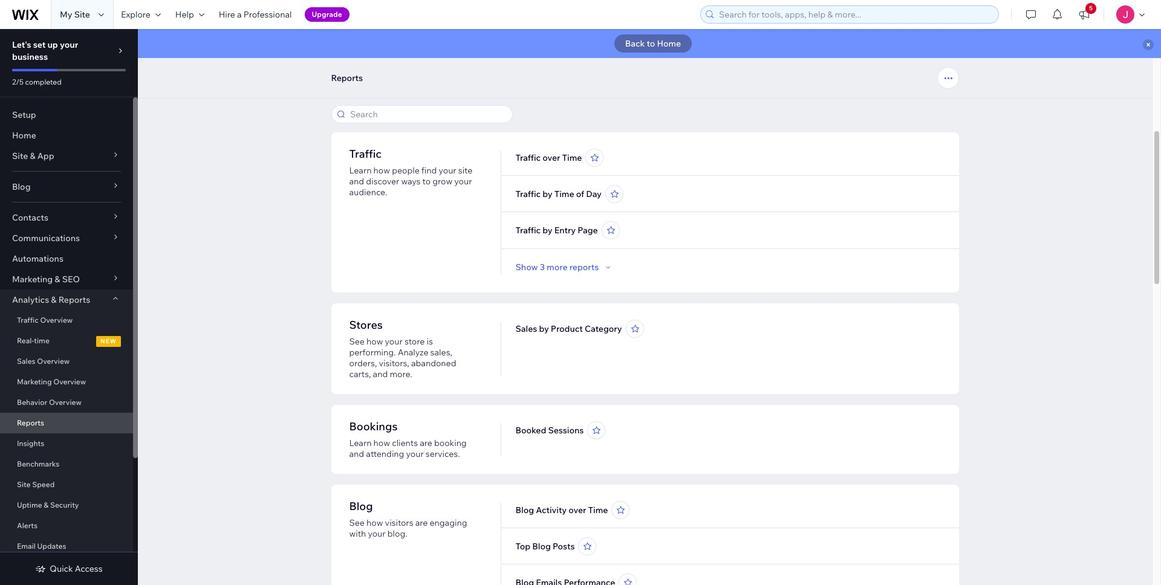 Task type: describe. For each thing, give the bounding box(es) containing it.
home inside button
[[657, 38, 681, 49]]

professional
[[244, 9, 292, 20]]

site for site & app
[[12, 151, 28, 162]]

seo
[[62, 274, 80, 285]]

product
[[551, 324, 583, 335]]

discover
[[366, 176, 400, 187]]

reports for show 3 more reports
[[570, 262, 599, 273]]

show for show 4 more reports
[[516, 91, 538, 102]]

are for blog
[[415, 518, 428, 529]]

reports link
[[0, 413, 133, 434]]

blog for blog activity over time
[[516, 505, 534, 516]]

reports button
[[325, 69, 369, 87]]

5 button
[[1072, 0, 1098, 29]]

stores
[[349, 318, 383, 332]]

grow
[[433, 176, 453, 187]]

business
[[12, 51, 48, 62]]

setup
[[12, 110, 36, 120]]

analyze
[[398, 347, 429, 358]]

traffic for traffic by time of day
[[516, 189, 541, 200]]

2/5
[[12, 77, 24, 87]]

is
[[427, 336, 433, 347]]

ways
[[401, 176, 421, 187]]

email updates link
[[0, 537, 133, 557]]

time up show 4 more reports button
[[579, 54, 599, 65]]

my
[[60, 9, 72, 20]]

by for product
[[539, 324, 549, 335]]

traffic by time of day
[[516, 189, 602, 200]]

& for site
[[30, 151, 35, 162]]

overview for behavior overview
[[49, 398, 82, 407]]

sales overview
[[17, 357, 70, 366]]

automations
[[12, 254, 63, 264]]

a
[[237, 9, 242, 20]]

how for bookings
[[374, 438, 390, 449]]

real-
[[17, 336, 34, 345]]

and inside the stores see how your store is performing. analyze sales, orders, visitors, abandoned carts, and more.
[[373, 369, 388, 380]]

your inside the stores see how your store is performing. analyze sales, orders, visitors, abandoned carts, and more.
[[385, 336, 403, 347]]

marketing & seo
[[12, 274, 80, 285]]

time right activity
[[588, 505, 608, 516]]

analytics
[[12, 295, 49, 306]]

hire a professional link
[[212, 0, 299, 29]]

site & app
[[12, 151, 54, 162]]

marketing for marketing & seo
[[12, 274, 53, 285]]

traffic for traffic over time
[[516, 152, 541, 163]]

marketing overview link
[[0, 372, 133, 393]]

site
[[458, 165, 473, 176]]

benchmarks
[[17, 460, 60, 469]]

posts
[[553, 542, 575, 552]]

top blog posts
[[516, 542, 575, 552]]

app
[[37, 151, 54, 162]]

show 3 more reports
[[516, 262, 599, 273]]

& for uptime
[[44, 501, 49, 510]]

see for stores
[[349, 336, 365, 347]]

and inside bookings learn how clients are booking and attending your services.
[[349, 449, 364, 460]]

how for stores
[[367, 336, 383, 347]]

0 vertical spatial site
[[74, 9, 90, 20]]

engaging
[[430, 518, 467, 529]]

blog button
[[0, 177, 133, 197]]

reports for show 4 more reports
[[570, 91, 600, 102]]

insights
[[17, 439, 44, 448]]

email updates
[[17, 542, 66, 551]]

new
[[100, 338, 117, 345]]

back to home
[[625, 38, 681, 49]]

your inside blog see how visitors are engaging with your blog.
[[368, 529, 386, 540]]

help
[[175, 9, 194, 20]]

sidebar element
[[0, 29, 138, 586]]

setup link
[[0, 105, 133, 125]]

3
[[540, 262, 545, 273]]

traffic for traffic overview
[[17, 316, 39, 325]]

access
[[75, 564, 103, 575]]

category
[[585, 324, 622, 335]]

& for marketing
[[55, 274, 60, 285]]

help button
[[168, 0, 212, 29]]

attending
[[366, 449, 404, 460]]

carts,
[[349, 369, 371, 380]]

entry
[[555, 225, 576, 236]]

analytics & reports button
[[0, 290, 133, 310]]

speed
[[32, 480, 55, 489]]

overview for traffic overview
[[40, 316, 73, 325]]

Search field
[[346, 106, 509, 123]]

your inside bookings learn how clients are booking and attending your services.
[[406, 449, 424, 460]]

behavior overview link
[[0, 393, 133, 413]]

my site
[[60, 9, 90, 20]]

more.
[[390, 369, 412, 380]]

blog.
[[388, 529, 408, 540]]

marketing overview
[[17, 378, 86, 387]]

explore
[[121, 9, 151, 20]]

audience.
[[349, 187, 387, 198]]

store
[[405, 336, 425, 347]]

sales overview link
[[0, 352, 133, 372]]

find
[[422, 165, 437, 176]]

time
[[34, 336, 50, 345]]

quick access
[[50, 564, 103, 575]]

bookings
[[349, 420, 398, 434]]

behavior
[[17, 398, 47, 407]]

people
[[392, 165, 420, 176]]

communications
[[12, 233, 80, 244]]

item sales over time
[[516, 54, 599, 65]]

upgrade
[[312, 10, 342, 19]]

updates
[[37, 542, 66, 551]]

up
[[47, 39, 58, 50]]

clients
[[392, 438, 418, 449]]

automations link
[[0, 249, 133, 269]]

show 4 more reports button
[[516, 91, 614, 102]]

activity
[[536, 505, 567, 516]]

see for blog
[[349, 518, 365, 529]]

communications button
[[0, 228, 133, 249]]



Task type: vqa. For each thing, say whether or not it's contained in the screenshot.
'cycles'
no



Task type: locate. For each thing, give the bounding box(es) containing it.
see inside blog see how visitors are engaging with your blog.
[[349, 518, 365, 529]]

are for bookings
[[420, 438, 433, 449]]

overview down analytics & reports
[[40, 316, 73, 325]]

and inside traffic learn how people find your site and discover ways to grow your audience.
[[349, 176, 364, 187]]

let's
[[12, 39, 31, 50]]

time up of
[[562, 152, 582, 163]]

how inside blog see how visitors are engaging with your blog.
[[367, 518, 383, 529]]

learn for bookings
[[349, 438, 372, 449]]

are
[[420, 438, 433, 449], [415, 518, 428, 529]]

over up traffic by time of day
[[543, 152, 561, 163]]

2 vertical spatial over
[[569, 505, 587, 516]]

1 vertical spatial and
[[373, 369, 388, 380]]

back to home button
[[615, 34, 692, 53]]

analytics & reports
[[12, 295, 90, 306]]

sales for by
[[516, 324, 537, 335]]

blog left activity
[[516, 505, 534, 516]]

& left seo
[[55, 274, 60, 285]]

reports for reports link
[[17, 419, 44, 428]]

booked sessions
[[516, 425, 584, 436]]

marketing for marketing overview
[[17, 378, 52, 387]]

& for analytics
[[51, 295, 57, 306]]

2 learn from the top
[[349, 438, 372, 449]]

home inside sidebar element
[[12, 130, 36, 141]]

2 vertical spatial reports
[[17, 419, 44, 428]]

show for show 3 more reports
[[516, 262, 538, 273]]

site inside site speed "link"
[[17, 480, 31, 489]]

over for sales
[[559, 54, 577, 65]]

1 vertical spatial learn
[[349, 438, 372, 449]]

overview down marketing overview 'link'
[[49, 398, 82, 407]]

abandoned
[[411, 358, 456, 369]]

by left entry
[[543, 225, 553, 236]]

learn for traffic
[[349, 165, 372, 176]]

site
[[74, 9, 90, 20], [12, 151, 28, 162], [17, 480, 31, 489]]

by for time
[[543, 189, 553, 200]]

& left app
[[30, 151, 35, 162]]

see left blog.
[[349, 518, 365, 529]]

reports right 4 on the left top of page
[[570, 91, 600, 102]]

reports inside button
[[331, 73, 363, 83]]

site inside site & app popup button
[[12, 151, 28, 162]]

2 vertical spatial site
[[17, 480, 31, 489]]

security
[[50, 501, 79, 510]]

2 vertical spatial sales
[[17, 357, 35, 366]]

overview for marketing overview
[[53, 378, 86, 387]]

marketing inside 'link'
[[17, 378, 52, 387]]

site & app button
[[0, 146, 133, 166]]

how for traffic
[[374, 165, 390, 176]]

how for blog
[[367, 518, 383, 529]]

sales for overview
[[17, 357, 35, 366]]

hire a professional
[[219, 9, 292, 20]]

by for entry
[[543, 225, 553, 236]]

1 vertical spatial to
[[423, 176, 431, 187]]

blog activity over time
[[516, 505, 608, 516]]

more for 4
[[548, 91, 568, 102]]

reports inside popup button
[[58, 295, 90, 306]]

page
[[578, 225, 598, 236]]

traffic overview link
[[0, 310, 133, 331]]

2 vertical spatial and
[[349, 449, 364, 460]]

your right with
[[368, 529, 386, 540]]

overview for sales overview
[[37, 357, 70, 366]]

sales inside sidebar element
[[17, 357, 35, 366]]

how down the bookings
[[374, 438, 390, 449]]

1 vertical spatial site
[[12, 151, 28, 162]]

blog up with
[[349, 500, 373, 514]]

how inside the stores see how your store is performing. analyze sales, orders, visitors, abandoned carts, and more.
[[367, 336, 383, 347]]

see inside the stores see how your store is performing. analyze sales, orders, visitors, abandoned carts, and more.
[[349, 336, 365, 347]]

0 vertical spatial by
[[543, 189, 553, 200]]

1 vertical spatial marketing
[[17, 378, 52, 387]]

0 vertical spatial see
[[349, 336, 365, 347]]

marketing & seo button
[[0, 269, 133, 290]]

learn down the bookings
[[349, 438, 372, 449]]

site for site speed
[[17, 480, 31, 489]]

over
[[559, 54, 577, 65], [543, 152, 561, 163], [569, 505, 587, 516]]

your right grow
[[455, 176, 472, 187]]

how inside traffic learn how people find your site and discover ways to grow your audience.
[[374, 165, 390, 176]]

set
[[33, 39, 46, 50]]

overview down sales overview link
[[53, 378, 86, 387]]

your left services.
[[406, 449, 424, 460]]

1 horizontal spatial to
[[647, 38, 655, 49]]

and right the carts,
[[373, 369, 388, 380]]

0 vertical spatial home
[[657, 38, 681, 49]]

2 vertical spatial by
[[539, 324, 549, 335]]

0 vertical spatial reports
[[331, 73, 363, 83]]

traffic up traffic by time of day
[[516, 152, 541, 163]]

are right the clients
[[420, 438, 433, 449]]

sales down real-
[[17, 357, 35, 366]]

2/5 completed
[[12, 77, 62, 87]]

are right the visitors
[[415, 518, 428, 529]]

how
[[374, 165, 390, 176], [367, 336, 383, 347], [374, 438, 390, 449], [367, 518, 383, 529]]

back to home alert
[[138, 29, 1162, 58]]

blog for blog
[[12, 182, 31, 192]]

quick access button
[[35, 564, 103, 575]]

0 vertical spatial show
[[516, 91, 538, 102]]

0 horizontal spatial home
[[12, 130, 36, 141]]

over up show 4 more reports button
[[559, 54, 577, 65]]

time left of
[[555, 189, 575, 200]]

contacts button
[[0, 208, 133, 228]]

1 see from the top
[[349, 336, 365, 347]]

with
[[349, 529, 366, 540]]

&
[[30, 151, 35, 162], [55, 274, 60, 285], [51, 295, 57, 306], [44, 501, 49, 510]]

to right back
[[647, 38, 655, 49]]

your inside let's set up your business
[[60, 39, 78, 50]]

home right back
[[657, 38, 681, 49]]

completed
[[25, 77, 62, 87]]

Search for tools, apps, help & more... field
[[716, 6, 995, 23]]

uptime & security
[[17, 501, 79, 510]]

reports
[[331, 73, 363, 83], [58, 295, 90, 306], [17, 419, 44, 428]]

1 horizontal spatial home
[[657, 38, 681, 49]]

& right uptime
[[44, 501, 49, 510]]

blog for blog see how visitors are engaging with your blog.
[[349, 500, 373, 514]]

blog
[[12, 182, 31, 192], [349, 500, 373, 514], [516, 505, 534, 516], [533, 542, 551, 552]]

blog up contacts
[[12, 182, 31, 192]]

item
[[516, 54, 534, 65]]

by left product
[[539, 324, 549, 335]]

by
[[543, 189, 553, 200], [543, 225, 553, 236], [539, 324, 549, 335]]

to inside button
[[647, 38, 655, 49]]

2 show from the top
[[516, 262, 538, 273]]

your right 'up'
[[60, 39, 78, 50]]

blog inside popup button
[[12, 182, 31, 192]]

and left attending
[[349, 449, 364, 460]]

are inside bookings learn how clients are booking and attending your services.
[[420, 438, 433, 449]]

& down marketing & seo
[[51, 295, 57, 306]]

1 vertical spatial home
[[12, 130, 36, 141]]

1 vertical spatial are
[[415, 518, 428, 529]]

your left the site
[[439, 165, 457, 176]]

real-time
[[17, 336, 50, 345]]

0 horizontal spatial reports
[[17, 419, 44, 428]]

more right 4 on the left top of page
[[548, 91, 568, 102]]

0 vertical spatial reports
[[570, 91, 600, 102]]

show left 3
[[516, 262, 538, 273]]

traffic inside traffic learn how people find your site and discover ways to grow your audience.
[[349, 147, 382, 161]]

alerts
[[17, 522, 38, 531]]

home down setup
[[12, 130, 36, 141]]

0 horizontal spatial to
[[423, 176, 431, 187]]

how down stores
[[367, 336, 383, 347]]

marketing up 'behavior'
[[17, 378, 52, 387]]

sessions
[[548, 425, 584, 436]]

1 learn from the top
[[349, 165, 372, 176]]

2 horizontal spatial reports
[[331, 73, 363, 83]]

more for 3
[[547, 262, 568, 273]]

1 more from the top
[[548, 91, 568, 102]]

overview inside 'link'
[[53, 378, 86, 387]]

1 vertical spatial reports
[[58, 295, 90, 306]]

services.
[[426, 449, 460, 460]]

learn up 'audience.'
[[349, 165, 372, 176]]

overview up marketing overview
[[37, 357, 70, 366]]

blog see how visitors are engaging with your blog.
[[349, 500, 467, 540]]

of
[[576, 189, 585, 200]]

overview
[[40, 316, 73, 325], [37, 357, 70, 366], [53, 378, 86, 387], [49, 398, 82, 407]]

0 vertical spatial more
[[548, 91, 568, 102]]

email
[[17, 542, 36, 551]]

traffic inside traffic overview link
[[17, 316, 39, 325]]

by left of
[[543, 189, 553, 200]]

traffic learn how people find your site and discover ways to grow your audience.
[[349, 147, 473, 198]]

and left discover
[[349, 176, 364, 187]]

alerts link
[[0, 516, 133, 537]]

sales left product
[[516, 324, 537, 335]]

site right my in the left top of the page
[[74, 9, 90, 20]]

learn inside traffic learn how people find your site and discover ways to grow your audience.
[[349, 165, 372, 176]]

2 more from the top
[[547, 262, 568, 273]]

& inside dropdown button
[[55, 274, 60, 285]]

reports for reports button at top left
[[331, 73, 363, 83]]

traffic
[[349, 147, 382, 161], [516, 152, 541, 163], [516, 189, 541, 200], [516, 225, 541, 236], [17, 316, 39, 325]]

site speed
[[17, 480, 55, 489]]

show left 4 on the left top of page
[[516, 91, 538, 102]]

1 vertical spatial by
[[543, 225, 553, 236]]

home link
[[0, 125, 133, 146]]

0 vertical spatial are
[[420, 438, 433, 449]]

orders,
[[349, 358, 377, 369]]

1 show from the top
[[516, 91, 538, 102]]

0 vertical spatial learn
[[349, 165, 372, 176]]

how right with
[[367, 518, 383, 529]]

5
[[1090, 4, 1093, 12]]

0 vertical spatial sales
[[536, 54, 558, 65]]

uptime
[[17, 501, 42, 510]]

0 vertical spatial to
[[647, 38, 655, 49]]

sales
[[536, 54, 558, 65], [516, 324, 537, 335], [17, 357, 35, 366]]

1 vertical spatial more
[[547, 262, 568, 273]]

2 see from the top
[[349, 518, 365, 529]]

over for activity
[[569, 505, 587, 516]]

back
[[625, 38, 645, 49]]

quick
[[50, 564, 73, 575]]

0 vertical spatial over
[[559, 54, 577, 65]]

behavior overview
[[17, 398, 82, 407]]

traffic left entry
[[516, 225, 541, 236]]

traffic for traffic learn how people find your site and discover ways to grow your audience.
[[349, 147, 382, 161]]

marketing inside dropdown button
[[12, 274, 53, 285]]

benchmarks link
[[0, 454, 133, 475]]

to right the ways
[[423, 176, 431, 187]]

traffic by entry page
[[516, 225, 598, 236]]

time
[[579, 54, 599, 65], [562, 152, 582, 163], [555, 189, 575, 200], [588, 505, 608, 516]]

over right activity
[[569, 505, 587, 516]]

learn inside bookings learn how clients are booking and attending your services.
[[349, 438, 372, 449]]

0 vertical spatial marketing
[[12, 274, 53, 285]]

traffic for traffic by entry page
[[516, 225, 541, 236]]

your left the store
[[385, 336, 403, 347]]

1 vertical spatial over
[[543, 152, 561, 163]]

traffic over time
[[516, 152, 582, 163]]

4
[[540, 91, 546, 102]]

booking
[[434, 438, 467, 449]]

1 vertical spatial see
[[349, 518, 365, 529]]

see down stores
[[349, 336, 365, 347]]

how inside bookings learn how clients are booking and attending your services.
[[374, 438, 390, 449]]

traffic up discover
[[349, 147, 382, 161]]

blog inside blog see how visitors are engaging with your blog.
[[349, 500, 373, 514]]

marketing up analytics
[[12, 274, 53, 285]]

traffic down analytics
[[17, 316, 39, 325]]

sales right item
[[536, 54, 558, 65]]

sales,
[[431, 347, 453, 358]]

traffic down traffic over time
[[516, 189, 541, 200]]

how left people
[[374, 165, 390, 176]]

more right 3
[[547, 262, 568, 273]]

1 horizontal spatial reports
[[58, 295, 90, 306]]

1 vertical spatial reports
[[570, 262, 599, 273]]

learn
[[349, 165, 372, 176], [349, 438, 372, 449]]

site left app
[[12, 151, 28, 162]]

1 vertical spatial show
[[516, 262, 538, 273]]

reports down page
[[570, 262, 599, 273]]

top
[[516, 542, 531, 552]]

0 vertical spatial and
[[349, 176, 364, 187]]

day
[[586, 189, 602, 200]]

site speed link
[[0, 475, 133, 496]]

blog right top
[[533, 542, 551, 552]]

are inside blog see how visitors are engaging with your blog.
[[415, 518, 428, 529]]

site left 'speed'
[[17, 480, 31, 489]]

1 vertical spatial sales
[[516, 324, 537, 335]]

to inside traffic learn how people find your site and discover ways to grow your audience.
[[423, 176, 431, 187]]

contacts
[[12, 212, 48, 223]]

see
[[349, 336, 365, 347], [349, 518, 365, 529]]

traffic overview
[[17, 316, 73, 325]]

performing.
[[349, 347, 396, 358]]



